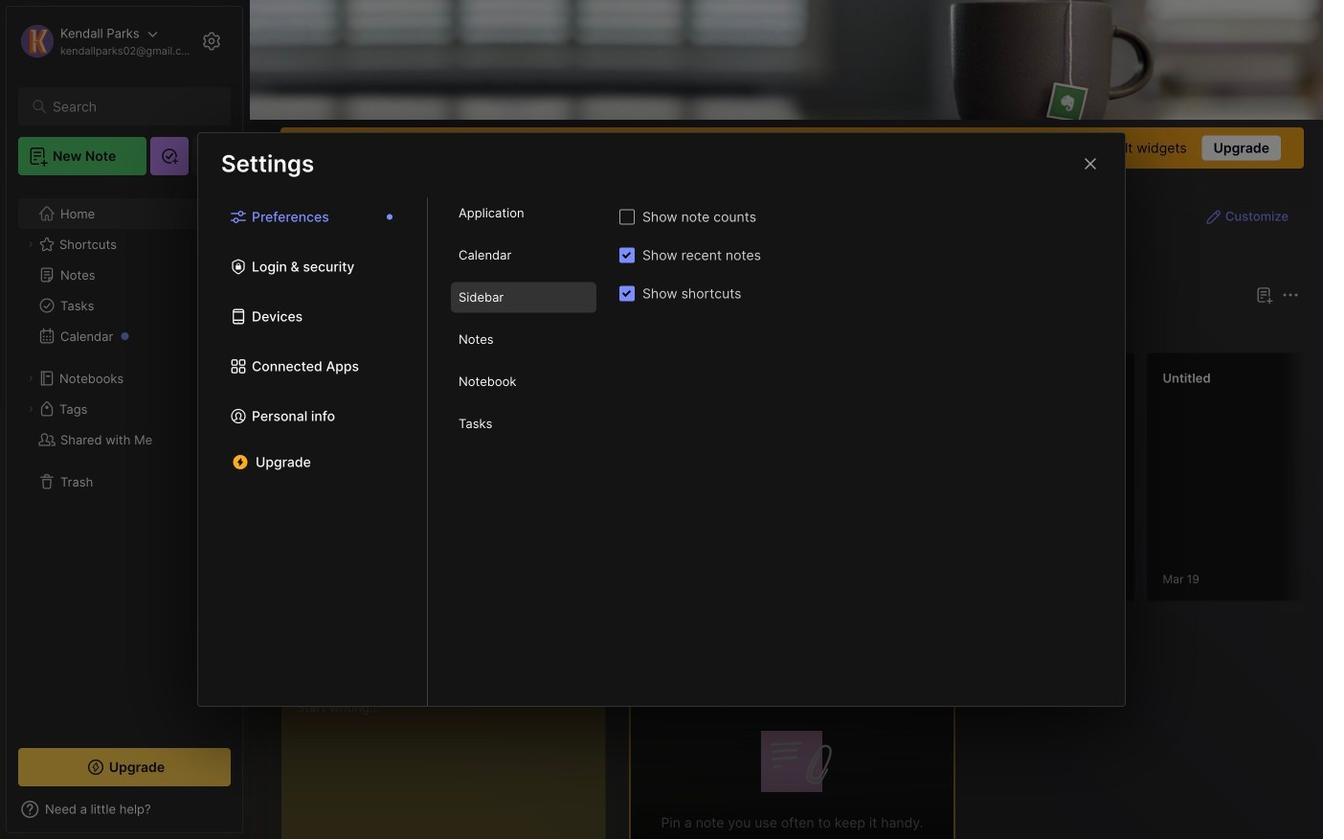 Task type: describe. For each thing, give the bounding box(es) containing it.
main element
[[0, 0, 249, 839]]

close image
[[1080, 152, 1103, 175]]

Search text field
[[53, 98, 205, 116]]

Start writing… text field
[[297, 683, 605, 839]]

tree inside main 'element'
[[7, 187, 242, 731]]

1 tab list from the left
[[198, 198, 428, 706]]

settings image
[[200, 30, 223, 53]]

2 tab list from the left
[[428, 198, 620, 706]]



Task type: locate. For each thing, give the bounding box(es) containing it.
None checkbox
[[620, 209, 635, 225], [620, 248, 635, 263], [620, 286, 635, 301], [620, 209, 635, 225], [620, 248, 635, 263], [620, 286, 635, 301]]

tab list
[[198, 198, 428, 706], [428, 198, 620, 706]]

tree
[[7, 187, 242, 731]]

none search field inside main 'element'
[[53, 95, 205, 118]]

None search field
[[53, 95, 205, 118]]

tab
[[451, 198, 597, 228], [451, 240, 597, 271], [451, 282, 597, 313], [633, 318, 690, 341], [451, 324, 597, 355], [451, 366, 597, 397], [451, 409, 597, 439]]

row group
[[630, 353, 1324, 613]]

expand notebooks image
[[25, 373, 36, 384]]

expand tags image
[[25, 403, 36, 415]]



Task type: vqa. For each thing, say whether or not it's contained in the screenshot.
first
no



